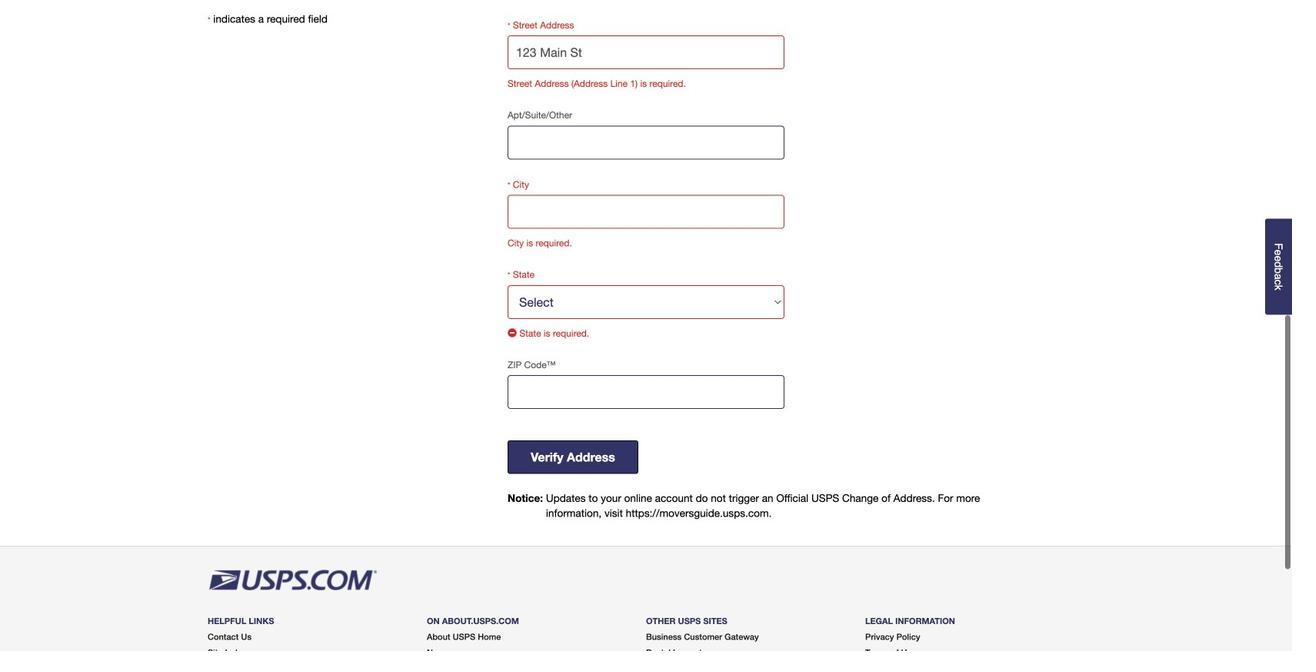 Task type: locate. For each thing, give the bounding box(es) containing it.
usps.com home. the profile of an eagle's head adjoining the words united states postal service are the two elements that are combined to form the corporate signature. image
[[208, 570, 378, 591]]

None text field
[[508, 35, 785, 69], [508, 126, 785, 159], [508, 195, 785, 229], [508, 375, 785, 409], [508, 35, 785, 69], [508, 126, 785, 159], [508, 195, 785, 229], [508, 375, 785, 409]]

minus sign image
[[508, 328, 517, 337]]



Task type: vqa. For each thing, say whether or not it's contained in the screenshot.
USPS.com home. The profile of an eagle's head adjoining the words United States Postal Service are the two elements that are combined to form the corporate signature. image
yes



